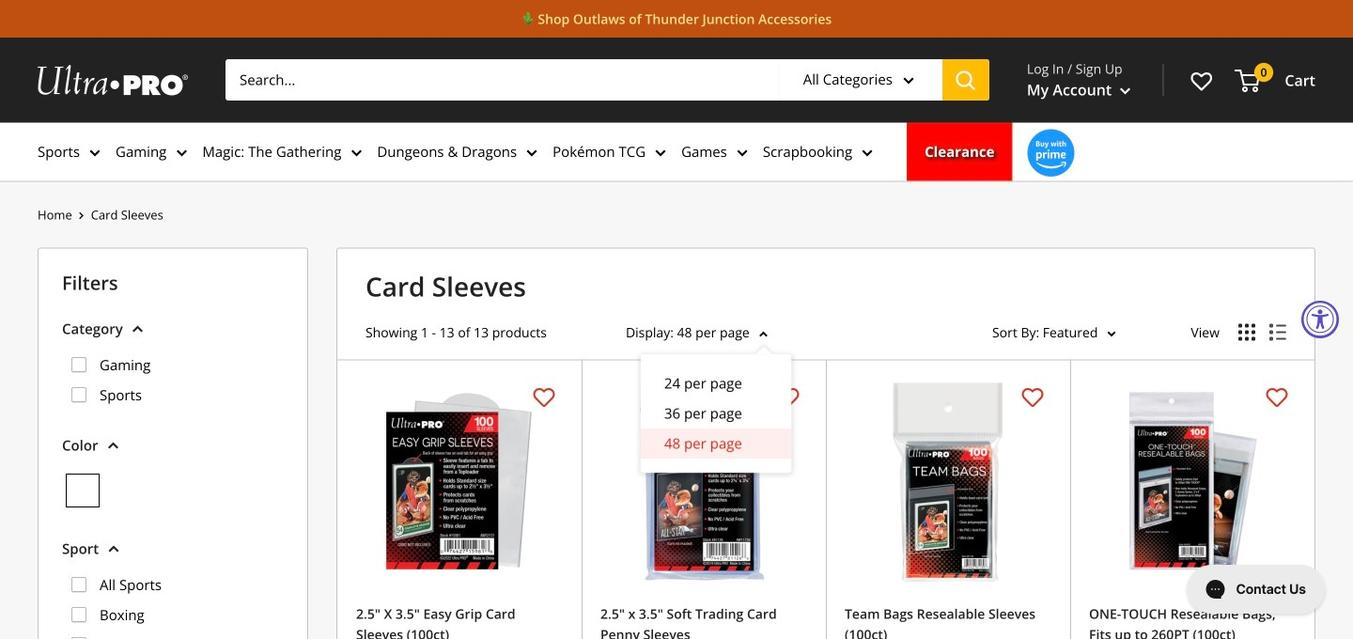 Task type: describe. For each thing, give the bounding box(es) containing it.
add to favorites image
[[1022, 387, 1044, 408]]

search image
[[956, 71, 976, 91]]

display products as grid image
[[1239, 324, 1256, 341]]

arrow bottom image
[[132, 325, 144, 333]]



Task type: locate. For each thing, give the bounding box(es) containing it.
Search... text field
[[226, 59, 779, 101]]

add to favorites image for one-touch resealable bags, fits up to 260pt (100ct) | ultra pro international image
[[1267, 387, 1288, 408]]

clear image
[[66, 474, 100, 508]]

2 add to favorites image from the left
[[778, 387, 799, 408]]

add to favorites image for 2.5" x 3.5" soft trading card penny sleeves | ultra pro international image in the bottom of the page
[[778, 387, 799, 408]]

arrow right image
[[79, 212, 84, 219]]

2.5" x 3.5" soft trading card penny sleeves | ultra pro international image
[[601, 378, 807, 585]]

None checkbox
[[71, 357, 86, 372], [71, 577, 86, 592], [71, 357, 86, 372], [71, 577, 86, 592]]

2.5" x 3.5" easy grip card sleeves (100ct) | ultra pro international image
[[356, 378, 563, 585]]

ultra pro international image
[[38, 65, 188, 95]]

one-touch resealable bags, fits up to 260pt (100ct) | ultra pro international image
[[1089, 378, 1296, 585]]

0 horizontal spatial add to favorites image
[[533, 387, 555, 408]]

add to favorites image
[[533, 387, 555, 408], [778, 387, 799, 408], [1267, 387, 1288, 408]]

arrow bottom image
[[903, 77, 914, 85], [759, 331, 768, 337], [108, 442, 119, 449], [108, 545, 120, 553]]

1 add to favorites image from the left
[[533, 387, 555, 408]]

2 horizontal spatial add to favorites image
[[1267, 387, 1288, 408]]

1 horizontal spatial add to favorites image
[[778, 387, 799, 408]]

3 add to favorites image from the left
[[1267, 387, 1288, 408]]

display products as list image
[[1270, 324, 1287, 341]]

None search field
[[226, 59, 990, 101]]

None checkbox
[[71, 387, 86, 402], [71, 607, 86, 622], [71, 637, 86, 639], [71, 387, 86, 402], [71, 607, 86, 622], [71, 637, 86, 639]]

list
[[38, 122, 1316, 181], [38, 203, 163, 226], [62, 342, 284, 421], [62, 562, 284, 639]]

accessibility widget, click to open image
[[1304, 303, 1338, 336]]

team bags resealable sleeves (100ct) | ultra pro international image
[[845, 378, 1052, 585]]

nav triangle borderless image
[[756, 347, 772, 354]]

add to favorites image for '2.5" x 3.5" easy grip card sleeves (100ct) | ultra pro international' image
[[533, 387, 555, 408]]



Task type: vqa. For each thing, say whether or not it's contained in the screenshot.
Team Bags Resealable Sleeves (100ct) | Ultra PRO International 'image''s ADD TO FAVORITES icon
yes



